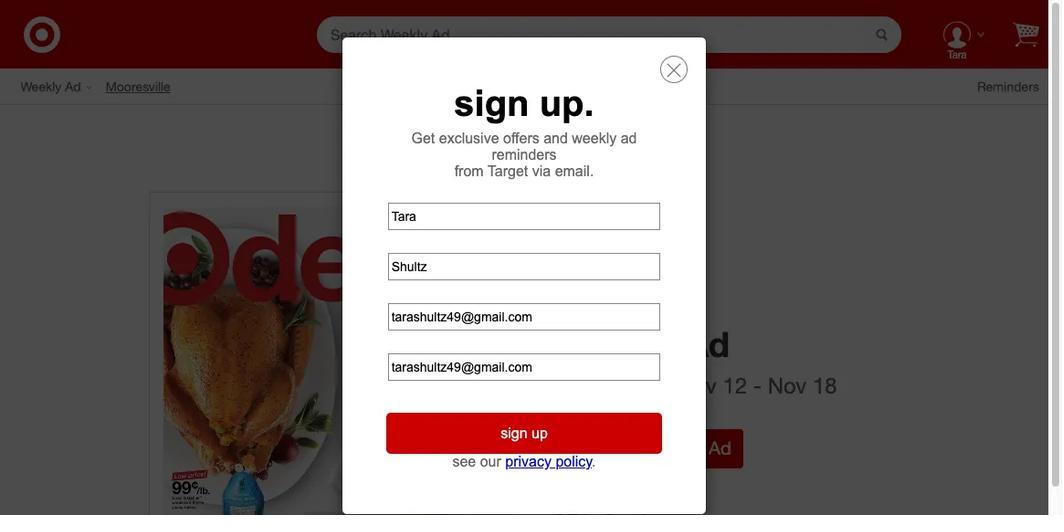 Task type: locate. For each thing, give the bounding box(es) containing it.
ad down 12 on the bottom right
[[709, 437, 732, 460]]

0 horizontal spatial nov
[[678, 372, 717, 399]]

go to target.com image
[[24, 16, 60, 53]]

-
[[754, 372, 762, 399]]

view
[[571, 437, 609, 460]]

weekly
[[21, 78, 62, 94], [418, 133, 488, 160], [559, 324, 676, 366], [646, 437, 704, 460]]

weekly ad prices valid nov 12 - nov 18
[[559, 324, 838, 399]]

view the weekly ad
[[571, 437, 732, 460]]

2 nov from the left
[[768, 372, 807, 399]]

weekly left ads
[[418, 133, 488, 160]]

ad for weekly ad
[[65, 78, 81, 94]]

18
[[813, 372, 838, 399]]

weekly right the
[[646, 437, 704, 460]]

weekly for weekly ad
[[21, 78, 62, 94]]

1 horizontal spatial nov
[[768, 372, 807, 399]]

ad
[[65, 78, 81, 94], [685, 324, 730, 366], [709, 437, 732, 460]]

ad left "mooresville"
[[65, 78, 81, 94]]

ad inside "link"
[[65, 78, 81, 94]]

0 vertical spatial ad
[[65, 78, 81, 94]]

weekly for weekly ad prices valid nov 12 - nov 18
[[559, 324, 676, 366]]

weekly inside button
[[646, 437, 704, 460]]

ad up 12 on the bottom right
[[685, 324, 730, 366]]

2 vertical spatial ad
[[709, 437, 732, 460]]

weekly down go to target.com image
[[21, 78, 62, 94]]

view the weekly ad button
[[559, 430, 744, 469]]

view the weekly ad image
[[149, 192, 518, 515]]

weekly inside weekly ad prices valid nov 12 - nov 18
[[559, 324, 676, 366]]

nov left 12 on the bottom right
[[678, 372, 717, 399]]

the
[[614, 437, 640, 460]]

form
[[317, 16, 902, 53]]

view your cart on target.com image
[[1013, 21, 1040, 47]]

reminders link
[[978, 77, 1049, 96]]

mooresville
[[106, 78, 171, 94]]

nov
[[678, 372, 717, 399], [768, 372, 807, 399]]

1 vertical spatial ad
[[685, 324, 730, 366]]

weekly inside "link"
[[21, 78, 62, 94]]

weekly up prices at the right
[[559, 324, 676, 366]]

nov right the -
[[768, 372, 807, 399]]

prices
[[559, 372, 620, 399]]

ad inside weekly ad prices valid nov 12 - nov 18
[[685, 324, 730, 366]]



Task type: describe. For each thing, give the bounding box(es) containing it.
mooresville link
[[106, 77, 184, 96]]

1 nov from the left
[[678, 372, 717, 399]]

weekly for weekly ads & catalogs
[[418, 133, 488, 160]]

weekly ad
[[21, 78, 81, 94]]

reminders
[[978, 78, 1040, 94]]

valid
[[626, 372, 672, 399]]

catalogs
[[558, 133, 645, 160]]

ad inside button
[[709, 437, 732, 460]]

ads
[[494, 133, 532, 160]]

ad for weekly ad prices valid nov 12 - nov 18
[[685, 324, 730, 366]]

weekly ads & catalogs
[[418, 133, 645, 160]]

close image
[[667, 63, 682, 77]]

12
[[723, 372, 748, 399]]

weekly ad link
[[21, 77, 106, 96]]

&
[[538, 133, 552, 160]]



Task type: vqa. For each thing, say whether or not it's contained in the screenshot.
bottom "Details"
no



